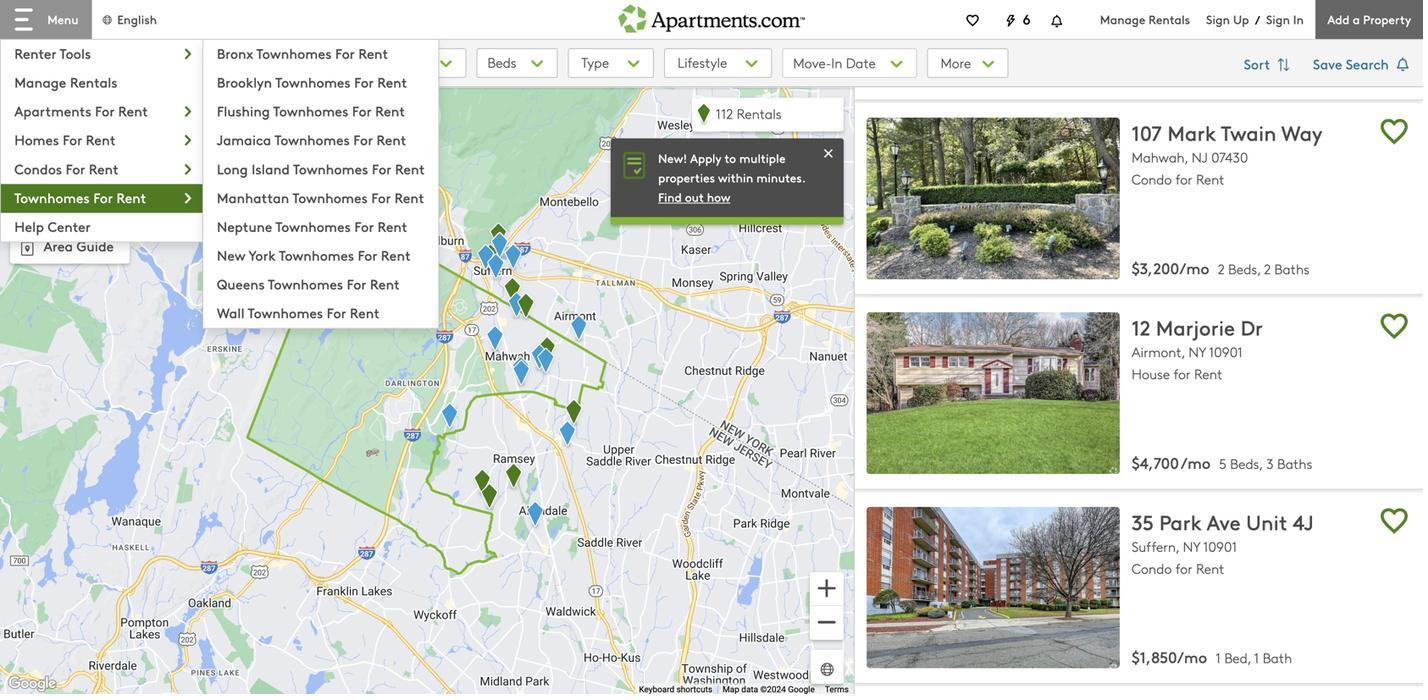 Task type: describe. For each thing, give the bounding box(es) containing it.
manage for manage rentals
[[14, 72, 66, 92]]

apply
[[690, 150, 721, 166]]

1 1 from the left
[[1216, 649, 1221, 668]]

nearby
[[43, 192, 90, 211]]

lifestyle button
[[664, 48, 772, 78]]

townhomes for jamaica
[[275, 130, 350, 149]]

nj
[[1192, 148, 1208, 167]]

house
[[1132, 365, 1170, 383]]

area
[[43, 236, 73, 255]]

renter tools
[[14, 44, 91, 63]]

in inside manage rentals sign up / sign in
[[1293, 11, 1304, 28]]

english link
[[100, 11, 157, 28]]

center
[[48, 217, 91, 236]]

1 2 from the left
[[1218, 260, 1225, 278]]

condo inside 107 mark twain way mahwah, nj 07430 condo for rent
[[1132, 170, 1172, 189]]

satellite view image
[[817, 660, 837, 680]]

travel time
[[38, 148, 109, 167]]

4j
[[1293, 508, 1314, 536]]

find
[[658, 189, 682, 206]]

12
[[1132, 313, 1151, 341]]

way
[[1281, 119, 1323, 147]]

for inside 107 mark twain way mahwah, nj 07430 condo for rent
[[1176, 170, 1193, 189]]

long
[[217, 159, 248, 178]]

bed,
[[1224, 649, 1251, 668]]

apartments for rent link
[[1, 98, 203, 123]]

2 1 from the left
[[1254, 649, 1259, 668]]

for inside 35 park ave unit 4j suffern, ny 10901 condo for rent
[[1176, 559, 1193, 578]]

107
[[1132, 119, 1162, 147]]

condos for rent link
[[1, 155, 203, 180]]

york
[[249, 246, 276, 265]]

35
[[1132, 508, 1154, 536]]

draw button
[[10, 98, 130, 132]]

$1,850/mo
[[1132, 647, 1207, 668]]

0 vertical spatial manage rentals link
[[1100, 11, 1206, 28]]

Location or Point of Interest text field
[[10, 48, 374, 78]]

2 2 from the left
[[1264, 260, 1271, 278]]

apartments
[[14, 101, 91, 120]]

12 marjorie dr airmont, ny 10901 house for rent
[[1132, 313, 1263, 383]]

help center link
[[1, 213, 203, 238]]

10901 inside 35 park ave unit 4j suffern, ny 10901 condo for rent
[[1203, 537, 1237, 556]]

brooklyn
[[217, 72, 272, 92]]

building photo - 107 mark twain way image
[[867, 118, 1120, 280]]

townhomes up help center
[[14, 188, 90, 207]]

jamaica townhomes for rent link
[[203, 126, 438, 151]]

flushing townhomes for rent link
[[203, 98, 438, 123]]

/
[[1255, 11, 1260, 28]]

date
[[846, 53, 876, 72]]

townhomes up queens townhomes for rent link
[[279, 246, 354, 265]]

marjorie
[[1156, 313, 1235, 341]]

sign up link
[[1206, 11, 1249, 28]]

/mo
[[1181, 452, 1211, 473]]

rent inside 35 park ave unit 4j suffern, ny 10901 condo for rent
[[1196, 559, 1225, 578]]

jamaica townhomes for rent
[[217, 130, 406, 149]]

neptune townhomes for rent link
[[203, 213, 438, 238]]

townhomes for flushing
[[273, 101, 348, 120]]

wall townhomes for rent link
[[203, 300, 438, 325]]

draw
[[41, 104, 75, 123]]

margin image for draw
[[17, 103, 36, 121]]

townhomes for bronx
[[256, 44, 332, 63]]

help center
[[14, 217, 91, 236]]

building photo - 12 marjorie dr image
[[867, 313, 1120, 474]]

building photo - 35 park ave image
[[867, 507, 1120, 669]]

time
[[79, 148, 109, 167]]

rentals for manage rentals sign up / sign in
[[1149, 11, 1190, 28]]

unit
[[1246, 508, 1287, 536]]

112
[[716, 104, 733, 123]]

beds, inside $4,700 /mo 5 beds, 3 baths
[[1230, 454, 1263, 473]]

baths inside the $3,200/mo 2 beds, 2 baths
[[1275, 260, 1310, 278]]

twain
[[1221, 119, 1277, 147]]

manage rentals
[[14, 72, 117, 92]]

airmont,
[[1132, 343, 1185, 361]]

sign in link
[[1266, 11, 1304, 28]]

minutes.
[[757, 169, 806, 186]]

homes
[[14, 130, 59, 149]]

search
[[1346, 54, 1389, 73]]

english
[[117, 11, 157, 28]]

save
[[1313, 54, 1342, 73]]

townhomes up manhattan townhomes for rent link
[[293, 159, 368, 178]]

price image
[[432, 55, 455, 73]]

long island townhomes for rent
[[217, 159, 425, 178]]

new york townhomes for rent link
[[203, 242, 438, 267]]

renter tools link
[[1, 40, 203, 65]]

rentals for 112 rentals
[[737, 104, 782, 123]]

park
[[1159, 508, 1202, 536]]

bath
[[1263, 649, 1292, 668]]

multiple
[[739, 150, 786, 166]]

add a property link
[[1316, 0, 1423, 39]]

save search
[[1313, 54, 1393, 73]]

how
[[707, 189, 730, 206]]

more
[[941, 53, 975, 72]]

07430
[[1211, 148, 1248, 167]]

10901 inside 12 marjorie dr airmont, ny 10901 house for rent
[[1209, 343, 1243, 361]]

type
[[581, 53, 609, 72]]

area guide
[[43, 236, 114, 255]]

rent inside 107 mark twain way mahwah, nj 07430 condo for rent
[[1196, 170, 1225, 189]]

beds button
[[477, 48, 558, 78]]

beds
[[488, 53, 516, 72]]

suffern,
[[1132, 537, 1179, 556]]

townhomes for wall
[[248, 303, 323, 322]]

training image
[[820, 145, 837, 162]]

wall townhomes for rent
[[217, 303, 380, 322]]

townhomes for queens
[[268, 274, 343, 294]]

townhomes for brooklyn
[[275, 72, 351, 92]]

more button
[[927, 48, 1009, 78]]

townhomes for manhattan
[[292, 188, 368, 207]]

google image
[[4, 673, 60, 695]]

dr
[[1241, 313, 1263, 341]]



Task type: locate. For each thing, give the bounding box(es) containing it.
beds, inside the $3,200/mo 2 beds, 2 baths
[[1228, 260, 1261, 278]]

island
[[252, 159, 290, 178]]

margin image inside area guide button
[[15, 236, 39, 260]]

menu
[[47, 11, 78, 28]]

1 vertical spatial 10901
[[1203, 537, 1237, 556]]

35 park ave unit 4j suffern, ny 10901 condo for rent
[[1132, 508, 1314, 578]]

1 vertical spatial baths
[[1277, 454, 1312, 473]]

107 mark twain way mahwah, nj 07430 condo for rent
[[1132, 119, 1323, 189]]

beds,
[[1228, 260, 1261, 278], [1230, 454, 1263, 473]]

1 horizontal spatial manage rentals link
[[1100, 11, 1206, 28]]

condo down suffern,
[[1132, 559, 1172, 578]]

1 vertical spatial margin image
[[15, 191, 39, 215]]

10901 down ave
[[1203, 537, 1237, 556]]

to
[[725, 150, 736, 166]]

condo down mahwah, at the top right
[[1132, 170, 1172, 189]]

move-in date button
[[782, 48, 917, 78]]

margin image up homes
[[17, 103, 36, 121]]

long island townhomes for rent link
[[203, 155, 438, 180]]

nearby link
[[10, 186, 130, 220]]

brooklyn townhomes for rent
[[217, 72, 407, 92]]

townhomes up new york townhomes for rent
[[276, 217, 351, 236]]

0 vertical spatial rentals
[[1149, 11, 1190, 28]]

within
[[718, 169, 753, 186]]

townhomes for neptune
[[276, 217, 351, 236]]

1 left bed,
[[1216, 649, 1221, 668]]

help
[[14, 217, 44, 236]]

margin image for nearby
[[15, 191, 39, 215]]

2 vertical spatial for
[[1176, 559, 1193, 578]]

baths
[[1275, 260, 1310, 278], [1277, 454, 1312, 473]]

a
[[1353, 11, 1360, 28]]

2
[[1218, 260, 1225, 278], [1264, 260, 1271, 278]]

1 vertical spatial manage
[[14, 72, 66, 92]]

1 horizontal spatial sign
[[1266, 11, 1290, 28]]

1 horizontal spatial 2
[[1264, 260, 1271, 278]]

sign right /
[[1266, 11, 1290, 28]]

townhomes up "wall townhomes for rent"
[[268, 274, 343, 294]]

beds, up dr on the top right of page
[[1228, 260, 1261, 278]]

ny down marjorie
[[1189, 343, 1206, 361]]

0 horizontal spatial manage
[[14, 72, 66, 92]]

0 horizontal spatial in
[[831, 53, 842, 72]]

0 horizontal spatial sign
[[1206, 11, 1230, 28]]

for right house
[[1174, 365, 1191, 383]]

queens townhomes for rent
[[217, 274, 400, 294]]

10901
[[1209, 343, 1243, 361], [1203, 537, 1237, 556]]

sign left up on the right top of page
[[1206, 11, 1230, 28]]

move-in date
[[793, 53, 876, 72]]

up
[[1233, 11, 1249, 28]]

for down suffern,
[[1176, 559, 1193, 578]]

1 vertical spatial manage rentals link
[[1, 69, 203, 94]]

0 horizontal spatial 1
[[1216, 649, 1221, 668]]

beds, right 5
[[1230, 454, 1263, 473]]

save search button
[[1313, 48, 1413, 82]]

2 vertical spatial rentals
[[737, 104, 782, 123]]

ny inside 12 marjorie dr airmont, ny 10901 house for rent
[[1189, 343, 1206, 361]]

guide
[[77, 236, 114, 255]]

bronx
[[217, 44, 253, 63]]

2 condo from the top
[[1132, 559, 1172, 578]]

3
[[1266, 454, 1274, 473]]

townhomes up jamaica townhomes for rent
[[273, 101, 348, 120]]

new
[[217, 246, 245, 265]]

townhomes down queens townhomes for rent
[[248, 303, 323, 322]]

6
[[1023, 9, 1031, 28]]

manage inside manage rentals sign up / sign in
[[1100, 11, 1145, 28]]

flushing
[[217, 101, 270, 120]]

margin image inside nearby link
[[15, 191, 39, 215]]

townhomes up "neptune townhomes for rent" link at the left top of page
[[292, 188, 368, 207]]

1 vertical spatial beds,
[[1230, 454, 1263, 473]]

$1,850/mo 1 bed, 1 bath
[[1132, 647, 1292, 668]]

5
[[1219, 454, 1227, 473]]

margin image
[[17, 103, 36, 121], [15, 191, 39, 215], [15, 236, 39, 260]]

rentals right 112
[[737, 104, 782, 123]]

bronx townhomes for rent link
[[203, 40, 438, 65]]

margin image inside draw button
[[17, 103, 36, 121]]

find out how link
[[658, 189, 730, 206]]

jamaica
[[217, 130, 271, 149]]

queens townhomes for rent link
[[203, 271, 438, 296]]

$4,700 /mo 5 beds, 3 baths
[[1132, 452, 1312, 473]]

0 vertical spatial margin image
[[17, 103, 36, 121]]

0 vertical spatial condo
[[1132, 170, 1172, 189]]

manage for manage rentals sign up / sign in
[[1100, 11, 1145, 28]]

1 condo from the top
[[1132, 170, 1172, 189]]

1 sign from the left
[[1206, 11, 1230, 28]]

2 horizontal spatial rentals
[[1149, 11, 1190, 28]]

baths inside $4,700 /mo 5 beds, 3 baths
[[1277, 454, 1312, 473]]

0 horizontal spatial manage rentals link
[[1, 69, 203, 94]]

map region
[[0, 62, 1069, 695]]

1 vertical spatial ny
[[1183, 537, 1200, 556]]

rent inside 12 marjorie dr airmont, ny 10901 house for rent
[[1194, 365, 1223, 383]]

0 vertical spatial manage
[[1100, 11, 1145, 28]]

rentals for manage rentals
[[70, 72, 117, 92]]

townhomes
[[256, 44, 332, 63], [275, 72, 351, 92], [273, 101, 348, 120], [275, 130, 350, 149], [293, 159, 368, 178], [14, 188, 90, 207], [292, 188, 368, 207], [276, 217, 351, 236], [279, 246, 354, 265], [268, 274, 343, 294], [248, 303, 323, 322]]

new york townhomes for rent
[[217, 246, 411, 265]]

1 horizontal spatial manage
[[1100, 11, 1145, 28]]

112 rentals
[[716, 104, 782, 123]]

townhomes inside 'link'
[[256, 44, 332, 63]]

margin image
[[17, 152, 30, 165]]

1 horizontal spatial in
[[1293, 11, 1304, 28]]

0 vertical spatial for
[[1176, 170, 1193, 189]]

townhomes for rent
[[14, 188, 146, 207]]

0 vertical spatial baths
[[1275, 260, 1310, 278]]

0 vertical spatial beds,
[[1228, 260, 1261, 278]]

0 horizontal spatial 2
[[1218, 260, 1225, 278]]

new! apply to multiple properties within minutes. find out how
[[658, 150, 806, 206]]

1 right bed,
[[1254, 649, 1259, 668]]

1 vertical spatial rentals
[[70, 72, 117, 92]]

ny inside 35 park ave unit 4j suffern, ny 10901 condo for rent
[[1183, 537, 1200, 556]]

manhattan townhomes for rent link
[[203, 184, 438, 209]]

in left add
[[1293, 11, 1304, 28]]

area guide button
[[10, 230, 130, 264]]

townhomes up flushing townhomes for rent
[[275, 72, 351, 92]]

renter
[[14, 44, 56, 63]]

in inside button
[[831, 53, 842, 72]]

apartments.com logo image
[[618, 0, 805, 33]]

townhomes down flushing townhomes for rent
[[275, 130, 350, 149]]

condos
[[14, 159, 62, 178]]

rentals left sign up link
[[1149, 11, 1190, 28]]

homes for rent
[[14, 130, 116, 149]]

flushing townhomes for rent
[[217, 101, 405, 120]]

1 horizontal spatial rentals
[[737, 104, 782, 123]]

margin image up help
[[15, 191, 39, 215]]

for down nj
[[1176, 170, 1193, 189]]

sort button
[[1235, 48, 1303, 82]]

condo inside 35 park ave unit 4j suffern, ny 10901 condo for rent
[[1132, 559, 1172, 578]]

0 vertical spatial in
[[1293, 11, 1304, 28]]

neptune
[[217, 217, 272, 236]]

sign
[[1206, 11, 1230, 28], [1266, 11, 1290, 28]]

brooklyn townhomes for rent link
[[203, 69, 438, 94]]

bronx townhomes for rent
[[217, 44, 388, 63]]

1 vertical spatial condo
[[1132, 559, 1172, 578]]

for inside 12 marjorie dr airmont, ny 10901 house for rent
[[1174, 365, 1191, 383]]

0 vertical spatial 10901
[[1209, 343, 1243, 361]]

travel time button
[[10, 142, 130, 176]]

new!
[[658, 150, 687, 166]]

2 sign from the left
[[1266, 11, 1290, 28]]

0 horizontal spatial rentals
[[70, 72, 117, 92]]

in left the date
[[831, 53, 842, 72]]

lifestyle
[[678, 53, 727, 72]]

move-
[[793, 53, 831, 72]]

1 vertical spatial for
[[1174, 365, 1191, 383]]

homes for rent link
[[1, 126, 203, 151]]

menu button
[[0, 0, 92, 39]]

sort
[[1244, 54, 1274, 73]]

1 horizontal spatial 1
[[1254, 649, 1259, 668]]

apartments for rent
[[14, 101, 148, 120]]

type button
[[568, 48, 654, 78]]

manage rentals sign up / sign in
[[1100, 11, 1304, 28]]

$3,200/mo
[[1132, 258, 1209, 279]]

rentals up apartments for rent link
[[70, 72, 117, 92]]

property
[[1363, 11, 1411, 28]]

tools
[[60, 44, 91, 63]]

manhattan townhomes for rent
[[217, 188, 424, 207]]

0 vertical spatial ny
[[1189, 343, 1206, 361]]

margin image down help
[[15, 236, 39, 260]]

1 vertical spatial in
[[831, 53, 842, 72]]

margin image for area guide
[[15, 236, 39, 260]]

10901 down dr on the top right of page
[[1209, 343, 1243, 361]]

2 vertical spatial margin image
[[15, 236, 39, 260]]

rentals inside manage rentals sign up / sign in
[[1149, 11, 1190, 28]]

townhomes up brooklyn townhomes for rent
[[256, 44, 332, 63]]

townhomes for rent link
[[1, 184, 203, 209]]

ny down park on the right of page
[[1183, 537, 1200, 556]]



Task type: vqa. For each thing, say whether or not it's contained in the screenshot.


